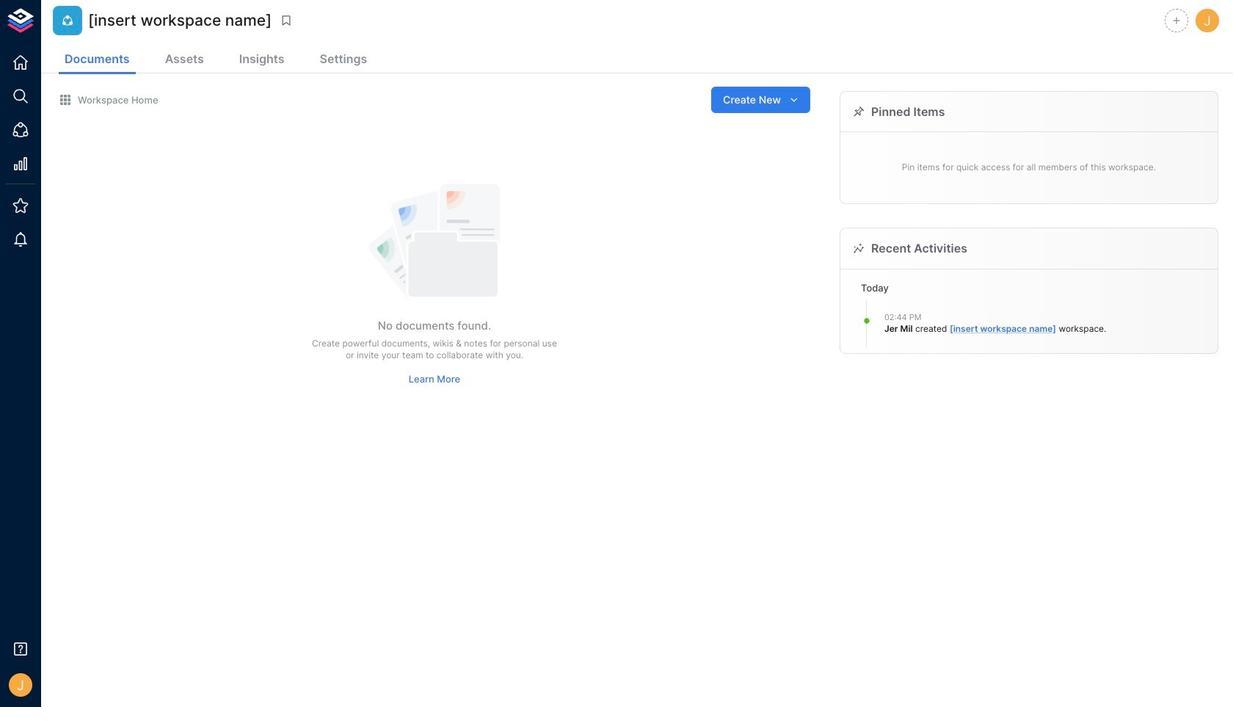 Task type: locate. For each thing, give the bounding box(es) containing it.
bookmark image
[[280, 14, 293, 27]]



